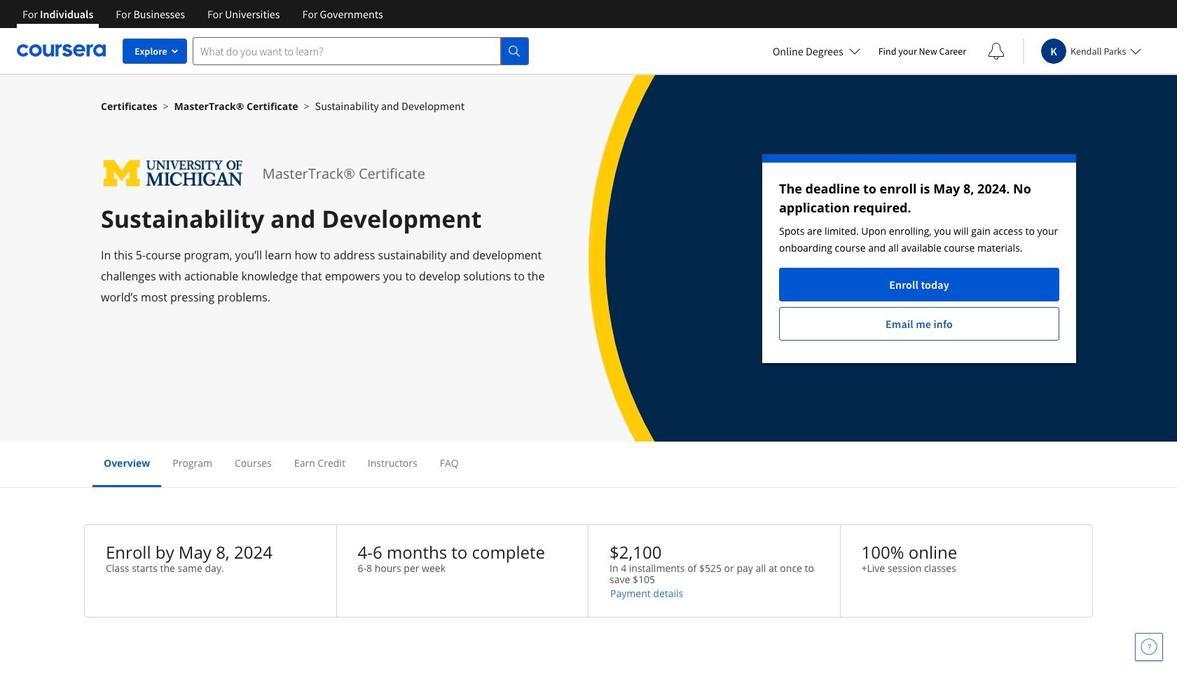 Task type: vqa. For each thing, say whether or not it's contained in the screenshot.
Mixed
no



Task type: describe. For each thing, give the bounding box(es) containing it.
help center image
[[1141, 639, 1158, 655]]

banner navigation
[[11, 0, 394, 28]]

university of michigan image
[[101, 154, 246, 193]]

certificate menu element
[[93, 442, 1085, 487]]



Task type: locate. For each thing, give the bounding box(es) containing it.
None search field
[[193, 37, 529, 65]]

What do you want to learn? text field
[[193, 37, 501, 65]]

coursera image
[[17, 39, 106, 62]]

status
[[763, 154, 1077, 363]]



